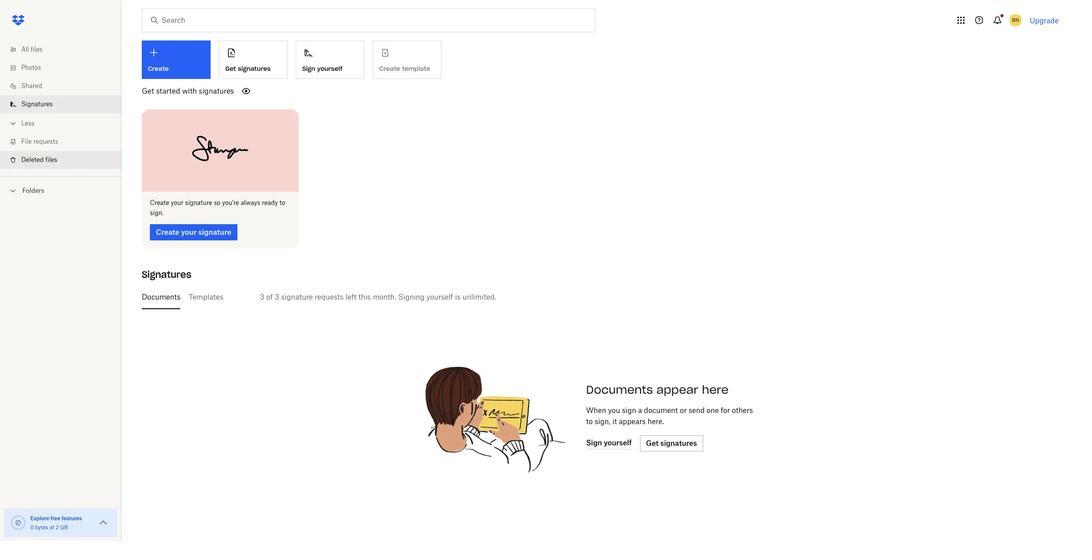 Task type: locate. For each thing, give the bounding box(es) containing it.
documents up 'you'
[[586, 383, 653, 397]]

documents
[[142, 292, 181, 301], [586, 383, 653, 397]]

create inside popup button
[[148, 65, 169, 72]]

0 horizontal spatial get
[[142, 87, 154, 95]]

requests
[[33, 138, 58, 145], [315, 292, 344, 301]]

signature inside button
[[198, 228, 231, 236]]

requests right file
[[33, 138, 58, 145]]

1 vertical spatial to
[[586, 417, 593, 426]]

sign,
[[595, 417, 611, 426]]

1 horizontal spatial files
[[45, 156, 57, 164]]

upgrade
[[1030, 16, 1059, 25]]

list
[[0, 34, 122, 176]]

get down here. on the right of page
[[646, 439, 659, 447]]

0 vertical spatial signatures
[[238, 65, 271, 72]]

create inside create your signature so you're always ready to sign.
[[150, 199, 169, 206]]

0 vertical spatial your
[[171, 199, 183, 206]]

1 vertical spatial sign yourself button
[[586, 437, 632, 450]]

document
[[644, 406, 678, 415]]

when you sign a document or send one for others to sign, it appears here.
[[586, 406, 753, 426]]

requests left left
[[315, 292, 344, 301]]

1 vertical spatial signatures
[[199, 87, 234, 95]]

files right deleted
[[45, 156, 57, 164]]

0 vertical spatial sign
[[302, 65, 315, 72]]

deleted files link
[[8, 151, 122, 169]]

signatures down shared
[[21, 100, 53, 108]]

sign
[[622, 406, 636, 415]]

0 vertical spatial signature
[[185, 199, 212, 206]]

create up started
[[148, 65, 169, 72]]

deleted
[[21, 156, 44, 164]]

0 vertical spatial sign yourself button
[[296, 41, 365, 79]]

1 vertical spatial sign
[[586, 439, 602, 447]]

0 horizontal spatial signatures
[[21, 100, 53, 108]]

signature
[[185, 199, 212, 206], [198, 228, 231, 236], [281, 292, 313, 301]]

documents appear here
[[586, 383, 729, 397]]

0 vertical spatial signatures
[[21, 100, 53, 108]]

unlimited.
[[463, 292, 496, 301]]

shared link
[[8, 77, 122, 95]]

0 horizontal spatial sign yourself button
[[296, 41, 365, 79]]

create for create your signature
[[156, 228, 179, 236]]

your inside create your signature button
[[181, 228, 197, 236]]

it
[[613, 417, 617, 426]]

file
[[21, 138, 32, 145]]

0 vertical spatial of
[[266, 292, 273, 301]]

1 horizontal spatial signatures
[[238, 65, 271, 72]]

upgrade link
[[1030, 16, 1059, 25]]

1 horizontal spatial signatures
[[142, 269, 191, 280]]

create down sign.
[[156, 228, 179, 236]]

of inside tab list
[[266, 292, 273, 301]]

to right ready
[[280, 199, 285, 206]]

this
[[358, 292, 371, 301]]

1 vertical spatial requests
[[315, 292, 344, 301]]

1 vertical spatial your
[[181, 228, 197, 236]]

photos
[[21, 64, 41, 71]]

bytes
[[35, 525, 48, 531]]

3
[[260, 292, 264, 301], [275, 292, 279, 301]]

1 horizontal spatial of
[[266, 292, 273, 301]]

here.
[[648, 417, 664, 426]]

files
[[31, 46, 43, 53], [45, 156, 57, 164]]

your down create your signature so you're always ready to sign.
[[181, 228, 197, 236]]

signature for create your signature
[[198, 228, 231, 236]]

1 horizontal spatial get signatures button
[[640, 435, 703, 452]]

1 horizontal spatial to
[[586, 417, 593, 426]]

files inside list item
[[45, 156, 57, 164]]

templates
[[189, 292, 223, 301]]

folders
[[22, 187, 44, 194]]

files for deleted files
[[45, 156, 57, 164]]

2 vertical spatial yourself
[[604, 439, 632, 447]]

free
[[50, 516, 60, 522]]

all files
[[21, 46, 43, 53]]

2 vertical spatial signatures
[[660, 439, 697, 447]]

bn button
[[1008, 12, 1024, 28]]

of
[[266, 292, 273, 301], [50, 525, 54, 531]]

signatures
[[238, 65, 271, 72], [199, 87, 234, 95], [660, 439, 697, 447]]

get up get started with signatures
[[225, 65, 236, 72]]

quota usage element
[[10, 515, 26, 531]]

1 horizontal spatial yourself
[[427, 292, 453, 301]]

create up sign.
[[150, 199, 169, 206]]

create
[[148, 65, 169, 72], [150, 199, 169, 206], [156, 228, 179, 236]]

1 vertical spatial get signatures
[[646, 439, 697, 447]]

documents inside tab list
[[142, 292, 181, 301]]

explore
[[30, 516, 49, 522]]

get signatures
[[225, 65, 271, 72], [646, 439, 697, 447]]

with
[[182, 87, 197, 95]]

1 horizontal spatial requests
[[315, 292, 344, 301]]

2 horizontal spatial get
[[646, 439, 659, 447]]

to down when
[[586, 417, 593, 426]]

0 horizontal spatial to
[[280, 199, 285, 206]]

0 vertical spatial files
[[31, 46, 43, 53]]

create inside button
[[156, 228, 179, 236]]

signatures inside list item
[[21, 100, 53, 108]]

signature inside create your signature so you're always ready to sign.
[[185, 199, 212, 206]]

0 vertical spatial create
[[148, 65, 169, 72]]

1 vertical spatial of
[[50, 525, 54, 531]]

signatures up documents tab
[[142, 269, 191, 280]]

0 horizontal spatial documents
[[142, 292, 181, 301]]

your inside create your signature so you're always ready to sign.
[[171, 199, 183, 206]]

1 vertical spatial yourself
[[427, 292, 453, 301]]

sign
[[302, 65, 315, 72], [586, 439, 602, 447]]

started
[[156, 87, 180, 95]]

0 vertical spatial get
[[225, 65, 236, 72]]

0 horizontal spatial of
[[50, 525, 54, 531]]

1 vertical spatial create
[[150, 199, 169, 206]]

0 vertical spatial requests
[[33, 138, 58, 145]]

1 horizontal spatial get
[[225, 65, 236, 72]]

1 horizontal spatial get signatures
[[646, 439, 697, 447]]

explore free features 0 bytes of 2 gb
[[30, 516, 82, 531]]

to inside when you sign a document or send one for others to sign, it appears here.
[[586, 417, 593, 426]]

2
[[56, 525, 59, 531]]

your
[[171, 199, 183, 206], [181, 228, 197, 236]]

1 horizontal spatial 3
[[275, 292, 279, 301]]

0 horizontal spatial files
[[31, 46, 43, 53]]

file requests link
[[8, 133, 122, 151]]

2 vertical spatial get
[[646, 439, 659, 447]]

yourself
[[317, 65, 343, 72], [427, 292, 453, 301], [604, 439, 632, 447]]

documents left the templates
[[142, 292, 181, 301]]

0 vertical spatial to
[[280, 199, 285, 206]]

1 vertical spatial signature
[[198, 228, 231, 236]]

2 vertical spatial signature
[[281, 292, 313, 301]]

1 horizontal spatial documents
[[586, 383, 653, 397]]

0 horizontal spatial requests
[[33, 138, 58, 145]]

0 vertical spatial get signatures
[[225, 65, 271, 72]]

2 3 from the left
[[275, 292, 279, 301]]

1 vertical spatial documents
[[586, 383, 653, 397]]

sign yourself button
[[296, 41, 365, 79], [586, 437, 632, 450]]

signature for create your signature so you're always ready to sign.
[[185, 199, 212, 206]]

get
[[225, 65, 236, 72], [142, 87, 154, 95], [646, 439, 659, 447]]

get left started
[[142, 87, 154, 95]]

signatures
[[21, 100, 53, 108], [142, 269, 191, 280]]

1 horizontal spatial sign
[[586, 439, 602, 447]]

0 vertical spatial get signatures button
[[219, 41, 288, 79]]

1 horizontal spatial sign yourself
[[586, 439, 632, 447]]

of inside explore free features 0 bytes of 2 gb
[[50, 525, 54, 531]]

1 3 from the left
[[260, 292, 264, 301]]

signatures link
[[8, 95, 122, 113]]

0 vertical spatial yourself
[[317, 65, 343, 72]]

send
[[689, 406, 705, 415]]

tab list
[[142, 285, 1055, 309]]

files for all files
[[31, 46, 43, 53]]

signatures list item
[[0, 95, 122, 113]]

2 vertical spatial create
[[156, 228, 179, 236]]

0 horizontal spatial 3
[[260, 292, 264, 301]]

0 vertical spatial sign yourself
[[302, 65, 343, 72]]

to
[[280, 199, 285, 206], [586, 417, 593, 426]]

1 horizontal spatial sign yourself button
[[586, 437, 632, 450]]

0 horizontal spatial signatures
[[199, 87, 234, 95]]

others
[[732, 406, 753, 415]]

get signatures button
[[219, 41, 288, 79], [640, 435, 703, 452]]

create button
[[142, 41, 211, 79]]

month.
[[373, 292, 396, 301]]

your up create your signature
[[171, 199, 183, 206]]

list containing all files
[[0, 34, 122, 176]]

0 vertical spatial documents
[[142, 292, 181, 301]]

1 vertical spatial sign yourself
[[586, 439, 632, 447]]

files right all
[[31, 46, 43, 53]]

1 vertical spatial files
[[45, 156, 57, 164]]

deleted files
[[21, 156, 57, 164]]

1 vertical spatial get
[[142, 87, 154, 95]]

signing
[[398, 292, 425, 301]]

for
[[721, 406, 730, 415]]

sign yourself
[[302, 65, 343, 72], [586, 439, 632, 447]]

documents tab
[[142, 285, 181, 309]]

get started with signatures
[[142, 87, 234, 95]]



Task type: describe. For each thing, give the bounding box(es) containing it.
sign.
[[150, 209, 164, 217]]

0 horizontal spatial get signatures
[[225, 65, 271, 72]]

yourself inside tab list
[[427, 292, 453, 301]]

your for create your signature so you're always ready to sign.
[[171, 199, 183, 206]]

0 horizontal spatial yourself
[[317, 65, 343, 72]]

1 vertical spatial signatures
[[142, 269, 191, 280]]

create for create
[[148, 65, 169, 72]]

0
[[30, 525, 34, 531]]

3 of 3 signature requests left this month. signing yourself is unlimited.
[[260, 292, 496, 301]]

1 vertical spatial get signatures button
[[640, 435, 703, 452]]

2 horizontal spatial signatures
[[660, 439, 697, 447]]

is
[[455, 292, 461, 301]]

create your signature
[[156, 228, 231, 236]]

requests inside list
[[33, 138, 58, 145]]

Search text field
[[162, 15, 574, 26]]

when
[[586, 406, 606, 415]]

create for create your signature so you're always ready to sign.
[[150, 199, 169, 206]]

to inside create your signature so you're always ready to sign.
[[280, 199, 285, 206]]

file requests
[[21, 138, 58, 145]]

deleted files list item
[[0, 151, 122, 169]]

folders button
[[0, 183, 122, 198]]

appears
[[619, 417, 646, 426]]

all
[[21, 46, 29, 53]]

create your signature so you're always ready to sign.
[[150, 199, 285, 217]]

a
[[638, 406, 642, 415]]

gb
[[60, 525, 68, 531]]

one
[[707, 406, 719, 415]]

documents for documents appear here
[[586, 383, 653, 397]]

2 horizontal spatial yourself
[[604, 439, 632, 447]]

0 horizontal spatial sign
[[302, 65, 315, 72]]

you're
[[222, 199, 239, 206]]

always
[[241, 199, 260, 206]]

left
[[346, 292, 357, 301]]

features
[[61, 516, 82, 522]]

so
[[214, 199, 220, 206]]

photos link
[[8, 59, 122, 77]]

less
[[21, 120, 34, 127]]

you
[[608, 406, 620, 415]]

requests inside tab list
[[315, 292, 344, 301]]

shared
[[21, 82, 42, 90]]

ready
[[262, 199, 278, 206]]

0 horizontal spatial sign yourself
[[302, 65, 343, 72]]

templates tab
[[189, 285, 223, 309]]

appear
[[657, 383, 698, 397]]

dropbox image
[[8, 10, 28, 30]]

create your signature button
[[150, 224, 237, 240]]

or
[[680, 406, 687, 415]]

less image
[[8, 119, 18, 129]]

tab list containing documents
[[142, 285, 1055, 309]]

0 horizontal spatial get signatures button
[[219, 41, 288, 79]]

bn
[[1012, 17, 1019, 23]]

your for create your signature
[[181, 228, 197, 236]]

here
[[702, 383, 729, 397]]

documents for documents
[[142, 292, 181, 301]]

all files link
[[8, 41, 122, 59]]



Task type: vqa. For each thing, say whether or not it's contained in the screenshot.
Dropbox Basic
no



